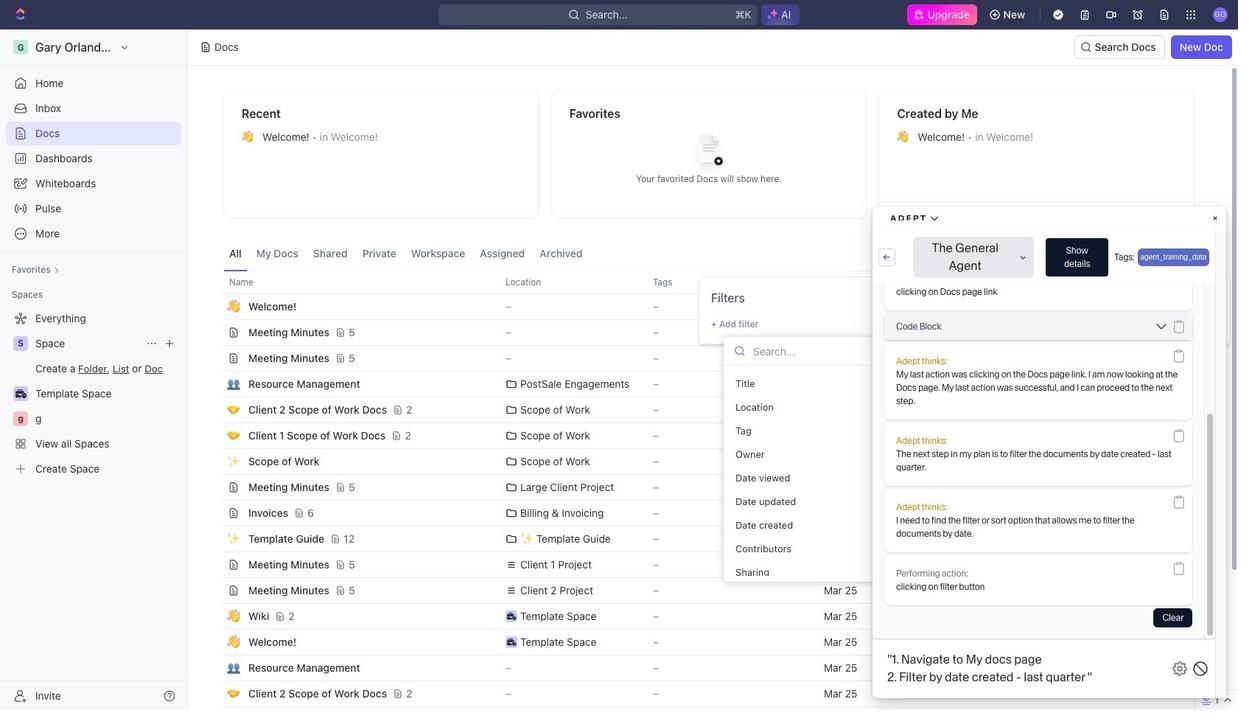Task type: vqa. For each thing, say whether or not it's contained in the screenshot.
cell
yes



Task type: locate. For each thing, give the bounding box(es) containing it.
row
[[207, 271, 1195, 294], [207, 294, 1195, 320], [207, 319, 1195, 346], [207, 345, 1195, 372], [207, 371, 1195, 398], [207, 397, 1195, 423], [207, 423, 1195, 449], [207, 448, 1195, 475], [207, 474, 1195, 501], [207, 500, 1195, 527], [207, 526, 1195, 552], [207, 552, 1195, 578], [207, 577, 1195, 604], [207, 603, 1195, 630], [207, 629, 1195, 656], [207, 655, 1195, 681], [207, 681, 1195, 707], [223, 707, 1195, 710]]

table
[[207, 271, 1195, 710]]

column header
[[207, 271, 223, 294]]

business time image
[[507, 613, 516, 620]]

tab list
[[223, 236, 589, 271]]

sidebar navigation
[[0, 29, 188, 710]]

business time image
[[507, 639, 516, 646]]

no favorited docs image
[[680, 123, 739, 182]]

cell
[[207, 294, 223, 319], [207, 320, 223, 345], [207, 346, 223, 371], [1052, 346, 1170, 371], [207, 372, 223, 397], [207, 398, 223, 423], [934, 398, 1052, 423], [1052, 398, 1170, 423], [207, 423, 223, 448], [1052, 423, 1170, 448], [207, 449, 223, 474], [1170, 449, 1195, 474], [207, 475, 223, 500], [207, 501, 223, 526], [207, 527, 223, 552], [1052, 527, 1170, 552], [1170, 527, 1195, 552], [207, 552, 223, 577], [1052, 552, 1170, 577], [207, 578, 223, 603], [1052, 578, 1170, 603], [1170, 578, 1195, 603], [207, 604, 223, 629], [934, 604, 1052, 629], [1052, 604, 1170, 629], [207, 630, 223, 655], [207, 656, 223, 681], [1052, 656, 1170, 681], [207, 681, 223, 707], [1052, 681, 1170, 707], [816, 707, 934, 710], [934, 707, 1052, 710], [1052, 707, 1170, 710], [1170, 707, 1195, 710]]

space, , element
[[13, 336, 28, 351]]



Task type: describe. For each thing, give the bounding box(es) containing it.
Search... text field
[[754, 340, 876, 362]]



